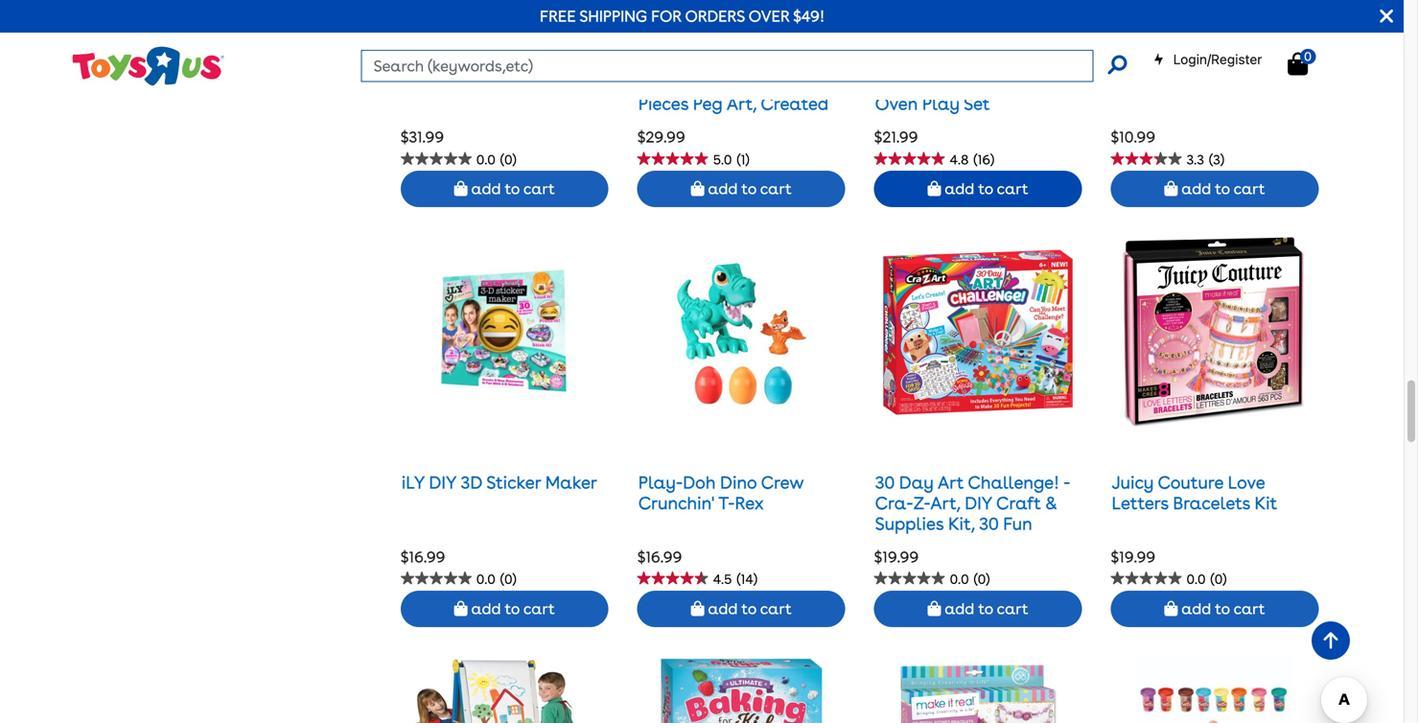 Task type: describe. For each thing, give the bounding box(es) containing it.
$49!
[[794, 7, 825, 25]]

0 link
[[1288, 49, 1328, 76]]

bracelets
[[1174, 493, 1251, 514]]

rising
[[961, 73, 1009, 94]]

free shipping for orders over $49!
[[540, 7, 825, 25]]

for
[[639, 114, 661, 135]]

Enter Keyword or Item No. search field
[[361, 50, 1094, 82]]

crunchin'
[[639, 493, 715, 514]]

0.0 (0) for ily diy 3d sticker maker
[[477, 571, 517, 588]]

pieces
[[639, 94, 689, 114]]

love
[[1229, 472, 1266, 493]]

0.0 for 30 day art challenge! - cra-z-art, diy craft & supplies kit, 30 fun projects, for vacation, school or home, kids age 6+
[[950, 571, 969, 588]]

play-doh kitchen creations rising cake oven play set
[[875, 52, 1056, 114]]

$16.99 for ily diy 3d sticker maker
[[401, 548, 446, 567]]

geoffrey's toy box glow creative light-up 333 pieces peg art, created for macy's image
[[663, 0, 821, 8]]

macy's
[[666, 114, 723, 135]]

letters
[[1112, 493, 1169, 514]]

$16.99 for play-doh dino crew crunchin' t-rex
[[638, 548, 682, 567]]

home,
[[959, 555, 1010, 576]]

doh for crunchin'
[[683, 472, 716, 493]]

0.0 (0) for 30 day art challenge! - cra-z-art, diy craft & supplies kit, 30 fun projects, for vacation, school or home, kids age 6+
[[950, 571, 990, 588]]

art, inside 30 day art challenge! - cra-z-art, diy craft & supplies kit, 30 fun projects, for vacation, school or home, kids age 6+
[[931, 493, 961, 514]]

supplies
[[875, 514, 944, 534]]

kids inside 30 day art challenge! - cra-z-art, diy craft & supplies kit, 30 fun projects, for vacation, school or home, kids age 6+
[[1015, 555, 1049, 576]]

age
[[875, 576, 907, 597]]

3.3 (3)
[[1187, 151, 1225, 168]]

for
[[949, 534, 974, 555]]

(3)
[[1210, 151, 1225, 168]]

peg
[[693, 94, 723, 114]]

style me up, knit a cactus, kids knitting link
[[402, 52, 574, 94]]

$31.99
[[401, 128, 444, 146]]

login/register
[[1174, 51, 1263, 67]]

z-
[[914, 493, 931, 514]]

1 horizontal spatial 30
[[980, 514, 999, 534]]

(0) for juicy couture  love letters bracelets kit
[[1211, 571, 1227, 588]]

dino for bronto
[[1194, 52, 1231, 73]]

5.0 (1)
[[713, 151, 750, 168]]

30 day art challenge! - cra-z-art, diy craft & supplies kit, 30 fun projects, for vacation, school or home, kids age 6+ image
[[882, 236, 1075, 428]]

toy
[[725, 52, 755, 73]]

ily diy 3d sticker maker image
[[426, 236, 584, 428]]

ily
[[402, 472, 425, 493]]

&
[[1046, 493, 1058, 514]]

crew for rex
[[761, 472, 804, 493]]

light-
[[713, 73, 762, 94]]

4.5 (14)
[[713, 571, 758, 588]]

growin'
[[1112, 73, 1174, 94]]

sticker
[[487, 472, 541, 493]]

free
[[540, 7, 576, 25]]

doh for growin'
[[1157, 52, 1190, 73]]

created
[[761, 94, 829, 114]]

fun
[[1004, 514, 1033, 534]]

creations
[[875, 73, 956, 94]]

5.0
[[713, 151, 732, 168]]

oven
[[875, 94, 918, 114]]

set
[[964, 94, 991, 114]]

up
[[762, 73, 784, 94]]

or
[[934, 555, 954, 576]]

crew for bronto
[[1235, 52, 1278, 73]]

projects,
[[875, 534, 944, 555]]

shopping bag image inside 0 link
[[1288, 52, 1309, 75]]

play-doh dino crew growin' tall bronto link
[[1112, 52, 1278, 94]]

tall
[[1178, 73, 1210, 94]]

vacation,
[[978, 534, 1057, 555]]

cra-
[[875, 493, 914, 514]]

rex
[[735, 493, 764, 514]]

for
[[652, 7, 682, 25]]

me
[[448, 52, 472, 73]]

juicy couture  love letters bracelets kit image
[[1119, 236, 1312, 428]]

play-doh dino crew crunchin' t-rex
[[639, 472, 804, 514]]

ily diy 3d sticker maker
[[402, 472, 598, 493]]

0 horizontal spatial diy
[[429, 472, 457, 493]]

333
[[788, 73, 816, 94]]

geoffrey's
[[639, 52, 721, 73]]

login/register button
[[1154, 50, 1263, 69]]



Task type: vqa. For each thing, say whether or not it's contained in the screenshot.


Task type: locate. For each thing, give the bounding box(es) containing it.
school
[[875, 555, 930, 576]]

1 horizontal spatial $16.99
[[638, 548, 682, 567]]

cake
[[1013, 73, 1056, 94]]

$29.99
[[638, 128, 686, 146]]

free shipping for orders over $49! link
[[540, 7, 825, 25]]

close button image
[[1381, 6, 1394, 27]]

$21.99
[[875, 128, 919, 146]]

0
[[1305, 49, 1312, 64]]

0 horizontal spatial crew
[[761, 472, 804, 493]]

1 horizontal spatial art,
[[931, 493, 961, 514]]

doh for rising
[[920, 52, 953, 73]]

kids
[[469, 73, 504, 94], [1015, 555, 1049, 576]]

orders
[[685, 7, 745, 25]]

dino inside play-doh dino crew crunchin' t-rex
[[720, 472, 757, 493]]

0 horizontal spatial play-
[[639, 472, 683, 493]]

4.8
[[950, 151, 969, 168]]

1 horizontal spatial play-
[[875, 52, 920, 73]]

play- up crunchin'
[[639, 472, 683, 493]]

1 horizontal spatial kids
[[1015, 555, 1049, 576]]

$19.99 down letters in the bottom of the page
[[1111, 548, 1156, 567]]

30 right kit,
[[980, 514, 999, 534]]

dino inside play-doh dino crew growin' tall bronto
[[1194, 52, 1231, 73]]

shopping bag image
[[928, 181, 942, 196], [1165, 181, 1178, 196], [454, 601, 468, 616], [691, 601, 705, 616]]

1 vertical spatial 30
[[980, 514, 999, 534]]

doh inside play-doh kitchen creations rising cake oven play set
[[920, 52, 953, 73]]

style
[[402, 52, 443, 73]]

1 horizontal spatial crew
[[1235, 52, 1278, 73]]

1 $19.99 from the left
[[875, 548, 919, 567]]

a
[[544, 52, 556, 73]]

0.0
[[477, 151, 496, 168], [477, 571, 496, 588], [950, 571, 969, 588], [1187, 571, 1206, 588]]

play- inside play-doh dino crew growin' tall bronto
[[1112, 52, 1157, 73]]

play-doh dino crew crunchin' t-rex link
[[639, 472, 804, 514]]

(1)
[[737, 151, 750, 168]]

kit,
[[949, 514, 975, 534]]

cactus,
[[402, 73, 465, 94]]

juicy couture  love letters bracelets kit link
[[1112, 472, 1278, 514]]

diy up kit,
[[965, 493, 993, 514]]

doh inside play-doh dino crew growin' tall bronto
[[1157, 52, 1190, 73]]

toys r us image
[[71, 44, 224, 88]]

diy left 3d
[[429, 472, 457, 493]]

play- inside play-doh dino crew crunchin' t-rex
[[639, 472, 683, 493]]

art, inside geoffrey's toy box glow creative light-up 333 pieces peg art, created for macy's $29.99
[[727, 94, 757, 114]]

dino
[[1194, 52, 1231, 73], [720, 472, 757, 493]]

crew up "bronto"
[[1235, 52, 1278, 73]]

2 horizontal spatial play-
[[1112, 52, 1157, 73]]

(0) for 30 day art challenge! - cra-z-art, diy craft & supplies kit, 30 fun projects, for vacation, school or home, kids age 6+
[[974, 571, 990, 588]]

day
[[900, 472, 934, 493]]

$16.99 down ily
[[401, 548, 446, 567]]

1 horizontal spatial doh
[[920, 52, 953, 73]]

0 horizontal spatial $16.99
[[401, 548, 446, 567]]

ily diy 3d sticker maker link
[[402, 472, 598, 493]]

play-doh kitchen creations rising cake oven play set link
[[875, 52, 1056, 114]]

-
[[1064, 472, 1070, 493]]

art, down light-
[[727, 94, 757, 114]]

style me up, knit a cactus, kids knitting image
[[409, 0, 601, 8]]

dino up rex
[[720, 472, 757, 493]]

kids inside style me up, knit a cactus, kids knitting
[[469, 73, 504, 94]]

knitting
[[508, 73, 574, 94]]

2 $19.99 from the left
[[1111, 548, 1156, 567]]

diy
[[429, 472, 457, 493], [965, 493, 993, 514]]

crew inside play-doh dino crew crunchin' t-rex
[[761, 472, 804, 493]]

kids down up,
[[469, 73, 504, 94]]

30
[[875, 472, 895, 493], [980, 514, 999, 534]]

cart
[[524, 179, 555, 198], [761, 179, 792, 198], [997, 179, 1029, 198], [1234, 179, 1266, 198], [524, 599, 555, 618], [761, 599, 792, 618], [997, 599, 1029, 618], [1234, 599, 1266, 618]]

0.0 (0) for juicy couture  love letters bracelets kit
[[1187, 571, 1227, 588]]

3d
[[461, 472, 483, 493]]

0 horizontal spatial doh
[[683, 472, 716, 493]]

shipping
[[580, 7, 648, 25]]

juicy couture  love letters bracelets kit
[[1112, 472, 1278, 514]]

crew up rex
[[761, 472, 804, 493]]

$19.99 for juicy couture  love letters bracelets kit
[[1111, 548, 1156, 567]]

play- for play-doh kitchen creations rising cake oven play set
[[875, 52, 920, 73]]

up,
[[476, 52, 503, 73]]

art
[[938, 472, 964, 493]]

0 horizontal spatial 30
[[875, 472, 895, 493]]

0 vertical spatial art,
[[727, 94, 757, 114]]

4.8 (16)
[[950, 151, 995, 168]]

0 horizontal spatial $19.99
[[875, 548, 919, 567]]

play- inside play-doh kitchen creations rising cake oven play set
[[875, 52, 920, 73]]

maker
[[546, 472, 598, 493]]

0 horizontal spatial art,
[[727, 94, 757, 114]]

challenge!
[[968, 472, 1060, 493]]

box
[[759, 52, 789, 73]]

1 vertical spatial art,
[[931, 493, 961, 514]]

0 horizontal spatial kids
[[469, 73, 504, 94]]

dino up tall
[[1194, 52, 1231, 73]]

play- up growin'
[[1112, 52, 1157, 73]]

t-
[[719, 493, 735, 514]]

glow
[[793, 52, 835, 73]]

style me up, knit a cactus, kids knitting
[[402, 52, 574, 94]]

6+
[[911, 576, 932, 597]]

0.0 for juicy couture  love letters bracelets kit
[[1187, 571, 1206, 588]]

$19.99 for 30 day art challenge! - cra-z-art, diy craft & supplies kit, 30 fun projects, for vacation, school or home, kids age 6+
[[875, 548, 919, 567]]

1 vertical spatial crew
[[761, 472, 804, 493]]

kids down the vacation,
[[1015, 555, 1049, 576]]

1 vertical spatial dino
[[720, 472, 757, 493]]

over
[[749, 7, 790, 25]]

play- up creations
[[875, 52, 920, 73]]

30 day art challenge! - cra-z-art, diy craft & supplies kit, 30 fun projects, for vacation, school or home, kids age 6+ link
[[875, 472, 1070, 597]]

crew
[[1235, 52, 1278, 73], [761, 472, 804, 493]]

kit
[[1255, 493, 1278, 514]]

1 vertical spatial kids
[[1015, 555, 1049, 576]]

add
[[471, 179, 501, 198], [708, 179, 738, 198], [945, 179, 975, 198], [1182, 179, 1212, 198], [471, 599, 501, 618], [708, 599, 738, 618], [945, 599, 975, 618], [1182, 599, 1212, 618]]

0 horizontal spatial dino
[[720, 472, 757, 493]]

dino for rex
[[720, 472, 757, 493]]

$16.99 down crunchin'
[[638, 548, 682, 567]]

doh up creations
[[920, 52, 953, 73]]

$19.99
[[875, 548, 919, 567], [1111, 548, 1156, 567]]

play-
[[875, 52, 920, 73], [1112, 52, 1157, 73], [639, 472, 683, 493]]

0 vertical spatial crew
[[1235, 52, 1278, 73]]

cra-z-art 3-in-1 artist easel image
[[409, 656, 601, 723]]

play-doh dino crew crunchin' t-rex image
[[663, 236, 821, 428]]

couture
[[1158, 472, 1224, 493]]

None search field
[[361, 50, 1128, 82]]

(16)
[[974, 151, 995, 168]]

doh up crunchin'
[[683, 472, 716, 493]]

play-doh crazy cuts stylist image
[[1137, 656, 1294, 723]]

0 vertical spatial kids
[[469, 73, 504, 94]]

30 day art challenge! - cra-z-art, diy craft & supplies kit, 30 fun projects, for vacation, school or home, kids age 6+
[[875, 472, 1070, 597]]

geoffrey's toy box glow creative light-up 333 pieces peg art, created for macy's $29.99
[[638, 52, 835, 146]]

kitchen
[[957, 52, 1019, 73]]

(0) for ily diy 3d sticker maker
[[501, 571, 517, 588]]

creative
[[639, 73, 709, 94]]

0.0 (0)
[[477, 151, 517, 168], [477, 571, 517, 588], [950, 571, 990, 588], [1187, 571, 1227, 588]]

1 horizontal spatial diy
[[965, 493, 993, 514]]

doh up tall
[[1157, 52, 1190, 73]]

$19.99 up "age"
[[875, 548, 919, 567]]

0.0 for ily diy 3d sticker maker
[[477, 571, 496, 588]]

$10.99
[[1111, 128, 1156, 146]]

(0)
[[501, 151, 517, 168], [501, 571, 517, 588], [974, 571, 990, 588], [1211, 571, 1227, 588]]

play- for play-doh dino crew growin' tall bronto
[[1112, 52, 1157, 73]]

$16.99
[[401, 548, 446, 567], [638, 548, 682, 567]]

crew inside play-doh dino crew growin' tall bronto
[[1235, 52, 1278, 73]]

art, down "art"
[[931, 493, 961, 514]]

doh
[[920, 52, 953, 73], [1157, 52, 1190, 73], [683, 472, 716, 493]]

knit
[[507, 52, 540, 73]]

craft
[[997, 493, 1042, 514]]

30 up cra-
[[875, 472, 895, 493]]

make it real: celestial stones bracelets kit image
[[882, 656, 1075, 723]]

ultimate baking for kids kit - cookbooks for kids image
[[646, 656, 838, 723]]

play- for play-doh dino crew crunchin' t-rex
[[639, 472, 683, 493]]

1 horizontal spatial $19.99
[[1111, 548, 1156, 567]]

1 $16.99 from the left
[[401, 548, 446, 567]]

play
[[923, 94, 960, 114]]

add to cart
[[468, 179, 555, 198], [705, 179, 792, 198], [942, 179, 1029, 198], [1178, 179, 1266, 198], [468, 599, 555, 618], [705, 599, 792, 618], [942, 599, 1029, 618], [1178, 599, 1266, 618]]

diy inside 30 day art challenge! - cra-z-art, diy craft & supplies kit, 30 fun projects, for vacation, school or home, kids age 6+
[[965, 493, 993, 514]]

0 vertical spatial 30
[[875, 472, 895, 493]]

3.3
[[1187, 151, 1205, 168]]

1 horizontal spatial dino
[[1194, 52, 1231, 73]]

shopping bag image
[[1288, 52, 1309, 75], [454, 181, 468, 196], [691, 181, 705, 196], [928, 601, 942, 616], [1165, 601, 1178, 616]]

0 vertical spatial dino
[[1194, 52, 1231, 73]]

geoffrey's toy box glow creative light-up 333 pieces peg art, created for macy's link
[[639, 52, 835, 135]]

(14)
[[737, 571, 758, 588]]

2 horizontal spatial doh
[[1157, 52, 1190, 73]]

doh inside play-doh dino crew crunchin' t-rex
[[683, 472, 716, 493]]

play-doh dino crew growin' tall bronto
[[1112, 52, 1278, 94]]

juicy
[[1112, 472, 1154, 493]]

2 $16.99 from the left
[[638, 548, 682, 567]]

4.5
[[713, 571, 732, 588]]

bronto
[[1214, 73, 1269, 94]]

to
[[505, 179, 520, 198], [742, 179, 757, 198], [979, 179, 994, 198], [1216, 179, 1231, 198], [505, 599, 520, 618], [742, 599, 757, 618], [979, 599, 994, 618], [1216, 599, 1231, 618]]



